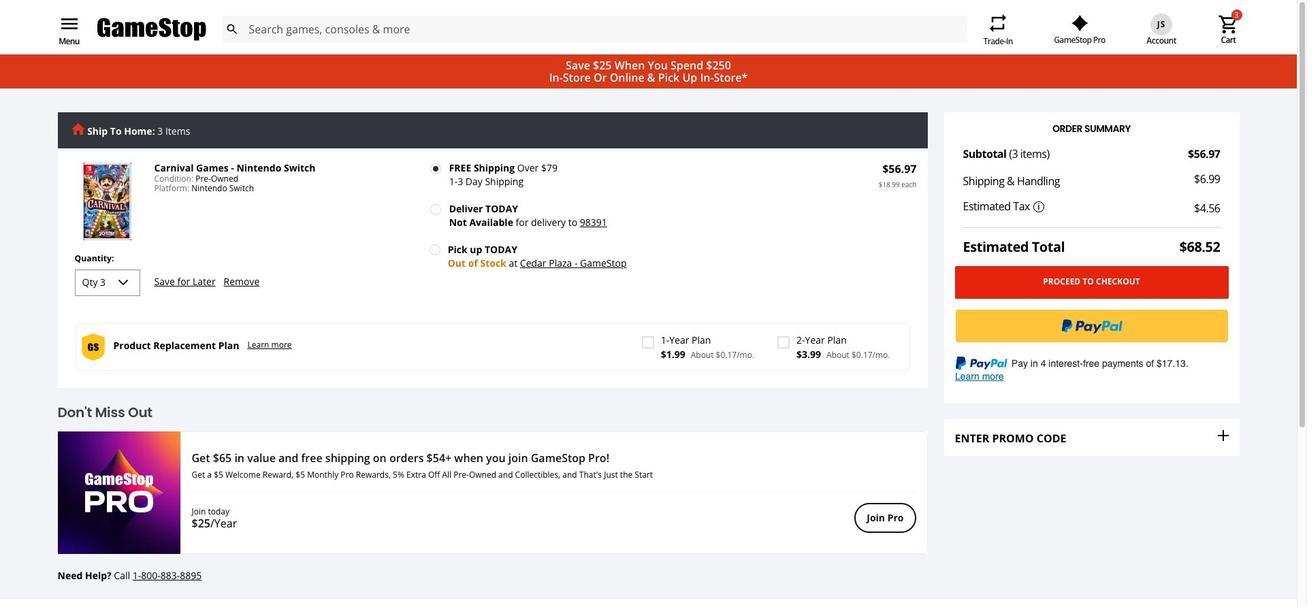 Task type: locate. For each thing, give the bounding box(es) containing it.
None search field
[[222, 16, 968, 43]]

alt1 image
[[58, 432, 180, 554]]

gamestop pro icon image
[[1072, 15, 1089, 31]]

carnival games - nintendo switch image
[[68, 163, 146, 241]]



Task type: describe. For each thing, give the bounding box(es) containing it.
Search games, consoles & more search field
[[249, 16, 943, 43]]

gamestop image
[[97, 16, 206, 42]]



